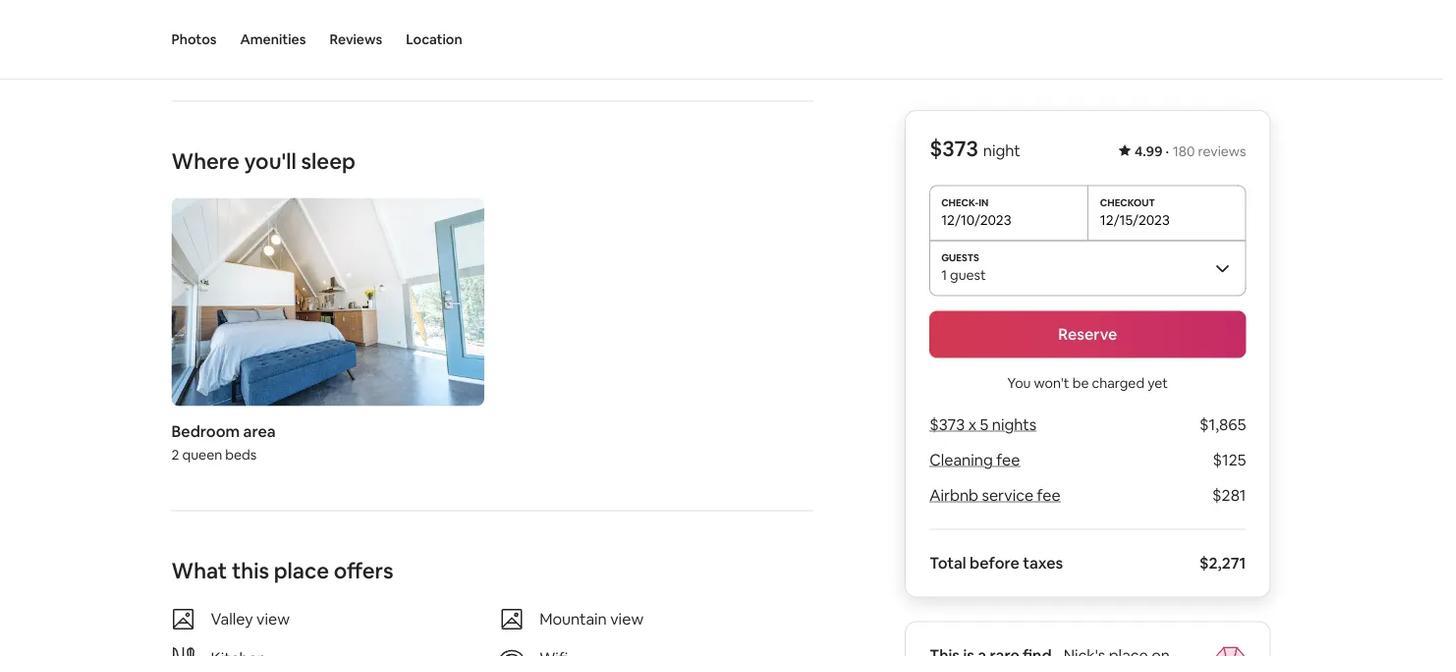 Task type: describe. For each thing, give the bounding box(es) containing it.
amenities button
[[240, 0, 306, 79]]

4.99
[[1135, 142, 1163, 160]]

place
[[274, 557, 329, 585]]

what
[[171, 557, 227, 585]]

be
[[1073, 374, 1089, 392]]

you won't be charged yet
[[1008, 374, 1168, 392]]

5
[[980, 415, 989, 435]]

location
[[406, 30, 463, 48]]

photos button
[[171, 0, 217, 79]]

area
[[243, 422, 276, 442]]

cleaning
[[930, 450, 993, 470]]

beds
[[225, 446, 257, 464]]

0 vertical spatial fee
[[997, 450, 1020, 470]]

$373 x 5 nights
[[930, 415, 1037, 435]]

2
[[171, 446, 179, 464]]

cleaning fee
[[930, 450, 1020, 470]]

$373 night
[[930, 135, 1021, 163]]

what this place offers
[[171, 557, 394, 585]]

reviews button
[[330, 0, 382, 79]]

$373 for $373 night
[[930, 135, 979, 163]]

show more
[[171, 33, 254, 53]]

where you'll sleep
[[171, 147, 356, 175]]

valley view
[[211, 609, 290, 630]]

this
[[232, 557, 269, 585]]

$281
[[1213, 485, 1246, 506]]

view for valley view
[[257, 609, 290, 630]]

night
[[983, 141, 1021, 161]]

bedroom area 2 queen beds
[[171, 422, 276, 464]]

yet
[[1148, 374, 1168, 392]]

airbnb
[[930, 485, 979, 506]]

where
[[171, 147, 240, 175]]

service
[[982, 485, 1034, 506]]

taxes
[[1023, 553, 1063, 573]]

x
[[969, 415, 977, 435]]

1 guest button
[[930, 240, 1246, 295]]

bedroom
[[171, 422, 240, 442]]

airbnb service fee button
[[930, 485, 1061, 506]]

location button
[[406, 0, 463, 79]]

1 guest
[[942, 266, 986, 283]]

4.99 · 180 reviews
[[1135, 142, 1246, 160]]

show
[[171, 33, 212, 53]]

mountain view
[[540, 609, 644, 630]]

show more button
[[171, 33, 270, 53]]



Task type: locate. For each thing, give the bounding box(es) containing it.
sleep
[[301, 147, 356, 175]]

fee up the service
[[997, 450, 1020, 470]]

view right valley
[[257, 609, 290, 630]]

1 horizontal spatial fee
[[1037, 485, 1061, 506]]

0 horizontal spatial view
[[257, 609, 290, 630]]

guest
[[950, 266, 986, 283]]

valley
[[211, 609, 253, 630]]

1 $373 from the top
[[930, 135, 979, 163]]

$373 for $373 x 5 nights
[[930, 415, 965, 435]]

charged
[[1092, 374, 1145, 392]]

bedroom area image
[[171, 198, 485, 407], [171, 198, 485, 407]]

2 view from the left
[[610, 609, 644, 630]]

reserve
[[1059, 324, 1118, 344]]

fee right the service
[[1037, 485, 1061, 506]]

1 vertical spatial $373
[[930, 415, 965, 435]]

mountain
[[540, 609, 607, 630]]

won't
[[1034, 374, 1070, 392]]

0 horizontal spatial fee
[[997, 450, 1020, 470]]

offers
[[334, 557, 394, 585]]

fee
[[997, 450, 1020, 470], [1037, 485, 1061, 506]]

queen
[[182, 446, 222, 464]]

180
[[1173, 142, 1195, 160]]

where you'll sleep region
[[164, 147, 821, 471]]

1 vertical spatial fee
[[1037, 485, 1061, 506]]

$373 left x at the right bottom of the page
[[930, 415, 965, 435]]

2 $373 from the top
[[930, 415, 965, 435]]

view right the mountain
[[610, 609, 644, 630]]

$373 x 5 nights button
[[930, 415, 1037, 435]]

view
[[257, 609, 290, 630], [610, 609, 644, 630]]

you'll
[[244, 147, 297, 175]]

1 view from the left
[[257, 609, 290, 630]]

reviews
[[1198, 142, 1246, 160]]

reserve button
[[930, 311, 1246, 358]]

$1,865
[[1200, 415, 1246, 435]]

0 vertical spatial $373
[[930, 135, 979, 163]]

$373 left night
[[930, 135, 979, 163]]

more
[[215, 33, 254, 53]]

total before taxes
[[930, 553, 1063, 573]]

$2,271
[[1200, 553, 1246, 573]]

nights
[[992, 415, 1037, 435]]

amenities
[[240, 30, 306, 48]]

1 horizontal spatial view
[[610, 609, 644, 630]]

before
[[970, 553, 1020, 573]]

reviews
[[330, 30, 382, 48]]

total
[[930, 553, 967, 573]]

·
[[1166, 142, 1169, 160]]

$373
[[930, 135, 979, 163], [930, 415, 965, 435]]

1
[[942, 266, 947, 283]]

12/10/2023
[[942, 211, 1012, 228]]

view for mountain view
[[610, 609, 644, 630]]

12/15/2023
[[1100, 211, 1170, 228]]

you
[[1008, 374, 1031, 392]]

cleaning fee button
[[930, 450, 1020, 470]]

$125
[[1213, 450, 1246, 470]]

airbnb service fee
[[930, 485, 1061, 506]]

photos
[[171, 30, 217, 48]]



Task type: vqa. For each thing, say whether or not it's contained in the screenshot.
the updates.
no



